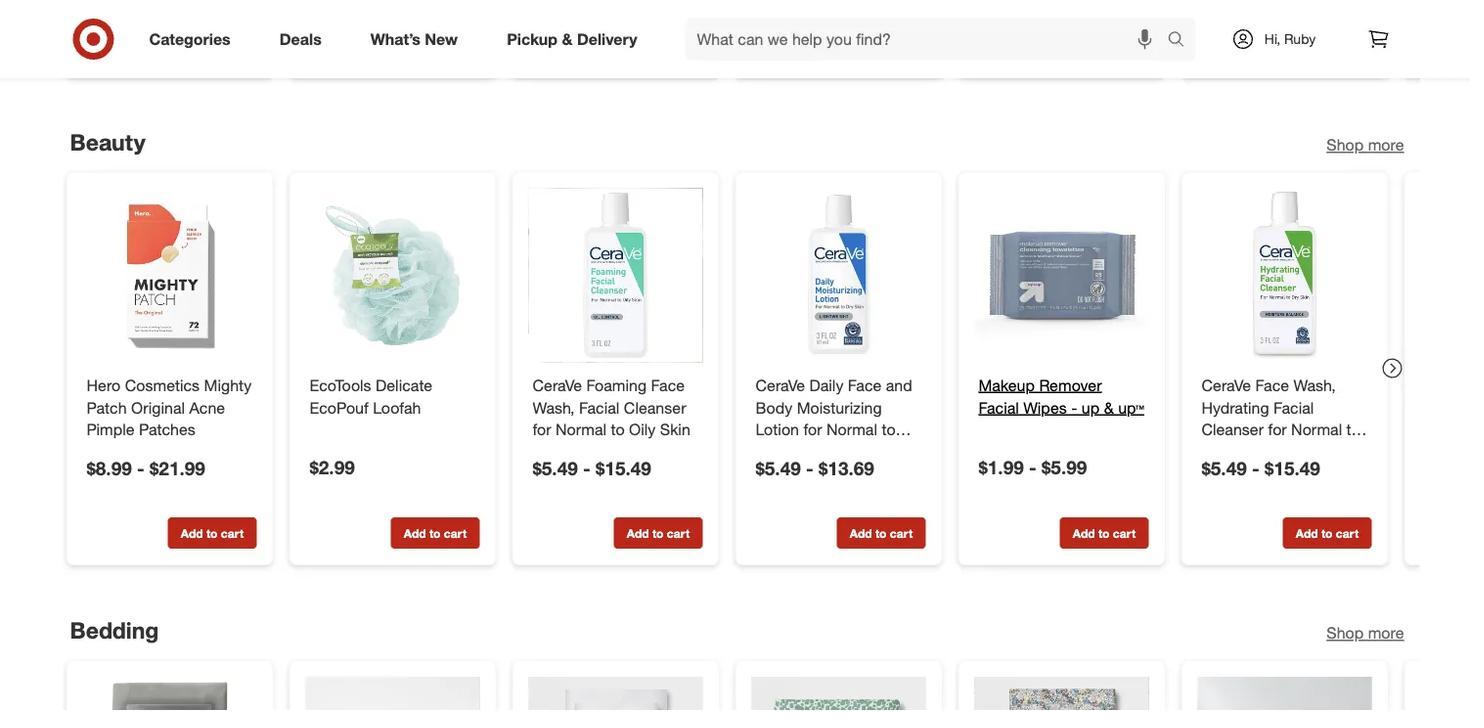 Task type: describe. For each thing, give the bounding box(es) containing it.
pickup & delivery
[[507, 29, 637, 48]]

cerave for $5.49 - $15.49
[[533, 376, 582, 395]]

original
[[131, 398, 185, 417]]

normal inside the cerave daily face and body moisturizing lotion for normal to dry skin - fragrance free
[[827, 420, 877, 440]]

hero cosmetics mighty patch original acne pimple patches
[[87, 376, 252, 440]]

search button
[[1159, 18, 1206, 65]]

to inside "cerave foaming face wash, facial cleanser for normal to oily skin"
[[611, 420, 625, 440]]

makeup remover facial wipes - up & up™
[[979, 376, 1144, 417]]

$8.99 - $21.99
[[87, 457, 205, 479]]

pickup
[[507, 29, 558, 48]]

deals link
[[263, 18, 346, 61]]

$5.49 - $15.49
[[533, 457, 651, 479]]

foaming
[[587, 376, 647, 395]]

$5.99
[[1042, 456, 1087, 479]]

pickup & delivery link
[[490, 18, 662, 61]]

for for cerave foaming face wash, facial cleanser for normal to oily skin
[[533, 420, 551, 440]]

body
[[756, 398, 793, 417]]

What can we help you find? suggestions appear below search field
[[685, 18, 1172, 61]]

- left $5.99
[[1029, 456, 1037, 479]]

delivery
[[577, 29, 637, 48]]

- inside makeup remover facial wipes - up & up™
[[1071, 398, 1077, 417]]

lotion
[[756, 420, 799, 440]]

cleanser for cerave foaming face wash, facial cleanser for normal to oily skin
[[624, 398, 686, 417]]

shop more button for bedding
[[1327, 622, 1404, 644]]

dry inside the cerave daily face and body moisturizing lotion for normal to dry skin - fragrance free
[[756, 443, 780, 462]]

facial for cerave face wash, hydrating facial cleanser for normal to dry skin $5.49 - $15.49
[[1274, 398, 1314, 417]]

oily
[[629, 420, 656, 440]]

- left $13.69
[[806, 457, 814, 479]]

$8.99
[[87, 457, 132, 479]]

face for $15.49
[[651, 376, 685, 395]]

more for bedding
[[1368, 624, 1404, 643]]

- down "cerave foaming face wash, facial cleanser for normal to oily skin" on the bottom
[[583, 457, 591, 479]]

up
[[1082, 398, 1100, 417]]

$15.49 inside cerave face wash, hydrating facial cleanser for normal to dry skin $5.49 - $15.49
[[1265, 457, 1320, 479]]

fragrance
[[830, 443, 900, 462]]

cleanser for cerave face wash, hydrating facial cleanser for normal to dry skin $5.49 - $15.49
[[1202, 420, 1264, 440]]

shop for bedding
[[1327, 624, 1364, 643]]

delicate
[[376, 376, 432, 395]]

to inside the cerave daily face and body moisturizing lotion for normal to dry skin - fragrance free
[[882, 420, 896, 440]]

free
[[756, 465, 787, 484]]

wash, inside "cerave foaming face wash, facial cleanser for normal to oily skin"
[[533, 398, 575, 417]]

$5.49 for $5.49 - $13.69
[[756, 457, 801, 479]]

ecotools delicate ecopouf loofah link
[[310, 374, 476, 419]]

face for $13.69
[[848, 376, 882, 395]]

cerave face wash, hydrating facial cleanser for normal to dry skin link
[[1202, 374, 1368, 462]]

new
[[425, 29, 458, 48]]

wash, inside cerave face wash, hydrating facial cleanser for normal to dry skin $5.49 - $15.49
[[1294, 376, 1336, 395]]

cerave inside cerave face wash, hydrating facial cleanser for normal to dry skin $5.49 - $15.49
[[1202, 376, 1251, 395]]

dry inside cerave face wash, hydrating facial cleanser for normal to dry skin $5.49 - $15.49
[[1202, 443, 1226, 462]]

to inside cerave face wash, hydrating facial cleanser for normal to dry skin $5.49 - $15.49
[[1347, 420, 1360, 440]]

$1.99 - $5.99
[[979, 456, 1087, 479]]

patches
[[139, 420, 195, 440]]

categories link
[[133, 18, 255, 61]]

shop more for beauty
[[1327, 135, 1404, 154]]

loofah
[[373, 398, 421, 417]]



Task type: locate. For each thing, give the bounding box(es) containing it.
shop more for bedding
[[1327, 624, 1404, 643]]

cleanser inside "cerave foaming face wash, facial cleanser for normal to oily skin"
[[624, 398, 686, 417]]

for up $5.49 - $15.49 at the bottom of page
[[533, 420, 551, 440]]

what's new link
[[354, 18, 482, 61]]

wash,
[[1294, 376, 1336, 395], [533, 398, 575, 417]]

cosmetics
[[125, 376, 200, 395]]

1 vertical spatial &
[[1104, 398, 1114, 417]]

1 horizontal spatial $5.49
[[756, 457, 801, 479]]

1 horizontal spatial cerave
[[756, 376, 805, 395]]

1 $5.49 from the left
[[533, 457, 578, 479]]

facial
[[579, 398, 620, 417], [979, 398, 1019, 417], [1274, 398, 1314, 417]]

3 $5.49 from the left
[[1202, 457, 1247, 479]]

cerave inside "cerave foaming face wash, facial cleanser for normal to oily skin"
[[533, 376, 582, 395]]

moisturizing
[[797, 398, 882, 417]]

standard/queen overfilled plush bed pillow - room essentials™ image
[[306, 677, 480, 711], [306, 677, 480, 711]]

facial for cerave foaming face wash, facial cleanser for normal to oily skin
[[579, 398, 620, 417]]

wipes
[[1024, 398, 1067, 417]]

dry down hydrating
[[1202, 443, 1226, 462]]

3 for from the left
[[1268, 420, 1287, 440]]

ecotools delicate ecopouf loofah image
[[306, 188, 480, 363], [306, 188, 480, 363]]

cleanser inside cerave face wash, hydrating facial cleanser for normal to dry skin $5.49 - $15.49
[[1202, 420, 1264, 440]]

1 horizontal spatial wash,
[[1294, 376, 1336, 395]]

0 horizontal spatial skin
[[660, 420, 690, 440]]

1 horizontal spatial $15.49
[[1265, 457, 1320, 479]]

ruby
[[1284, 30, 1316, 47]]

ecopouf
[[310, 398, 369, 417]]

microfiber solid sheet set - room essentials™ image
[[83, 677, 257, 711], [83, 677, 257, 711]]

1 shop more from the top
[[1327, 135, 1404, 154]]

3 normal from the left
[[1291, 420, 1342, 440]]

$5.49 inside cerave face wash, hydrating facial cleanser for normal to dry skin $5.49 - $15.49
[[1202, 457, 1247, 479]]

makeup remover facial wipes - up & up™ link
[[979, 374, 1145, 419]]

face inside cerave face wash, hydrating facial cleanser for normal to dry skin $5.49 - $15.49
[[1256, 376, 1289, 395]]

$5.49
[[533, 457, 578, 479], [756, 457, 801, 479], [1202, 457, 1247, 479]]

what's
[[370, 29, 421, 48]]

0 vertical spatial shop
[[1327, 135, 1364, 154]]

- inside the cerave daily face and body moisturizing lotion for normal to dry skin - fragrance free
[[819, 443, 825, 462]]

1 more from the top
[[1368, 135, 1404, 154]]

facial inside "cerave foaming face wash, facial cleanser for normal to oily skin"
[[579, 398, 620, 417]]

skin inside "cerave foaming face wash, facial cleanser for normal to oily skin"
[[660, 420, 690, 440]]

$21.99
[[150, 457, 205, 479]]

0 horizontal spatial cleanser
[[624, 398, 686, 417]]

1 shop more button from the top
[[1327, 134, 1404, 156]]

$15.49 down hydrating
[[1265, 457, 1320, 479]]

normal inside cerave face wash, hydrating facial cleanser for normal to dry skin $5.49 - $15.49
[[1291, 420, 1342, 440]]

skin
[[660, 420, 690, 440], [785, 443, 815, 462], [1231, 443, 1261, 462]]

2 face from the left
[[848, 376, 882, 395]]

shop for beauty
[[1327, 135, 1364, 154]]

$1.99
[[979, 456, 1024, 479]]

cerave daily face and body moisturizing lotion for normal to dry skin - fragrance free image
[[752, 188, 926, 363], [752, 188, 926, 363]]

cerave foaming face wash, facial cleanser for normal to oily skin image
[[529, 188, 703, 363], [529, 188, 703, 363]]

daily
[[810, 376, 844, 395]]

- left up
[[1071, 398, 1077, 417]]

bedding
[[70, 616, 159, 644]]

$5.49 down "cerave foaming face wash, facial cleanser for normal to oily skin" on the bottom
[[533, 457, 578, 479]]

& right pickup
[[562, 29, 573, 48]]

shop more
[[1327, 135, 1404, 154], [1327, 624, 1404, 643]]

0 horizontal spatial facial
[[579, 398, 620, 417]]

&
[[562, 29, 573, 48], [1104, 398, 1114, 417]]

patch
[[87, 398, 127, 417]]

for down hydrating
[[1268, 420, 1287, 440]]

1 dry from the left
[[756, 443, 780, 462]]

1 cerave from the left
[[533, 376, 582, 395]]

categories
[[149, 29, 231, 48]]

2 cerave from the left
[[756, 376, 805, 395]]

cerave foaming face wash, facial cleanser for normal to oily skin
[[533, 376, 690, 440]]

1 $15.49 from the left
[[596, 457, 651, 479]]

face up hydrating
[[1256, 376, 1289, 395]]

3 face from the left
[[1256, 376, 1289, 395]]

hi, ruby
[[1265, 30, 1316, 47]]

1 vertical spatial shop
[[1327, 624, 1364, 643]]

1 vertical spatial shop more
[[1327, 624, 1404, 643]]

face
[[651, 376, 685, 395], [848, 376, 882, 395], [1256, 376, 1289, 395]]

1 horizontal spatial dry
[[1202, 443, 1226, 462]]

1 shop from the top
[[1327, 135, 1364, 154]]

for down moisturizing
[[803, 420, 822, 440]]

0 vertical spatial &
[[562, 29, 573, 48]]

facial right hydrating
[[1274, 398, 1314, 417]]

cerave daily face and body moisturizing lotion for normal to dry skin - fragrance free link
[[756, 374, 922, 484]]

normal for cerave foaming face wash, facial cleanser for normal to oily skin
[[556, 420, 607, 440]]

$5.49 - $13.69
[[756, 457, 874, 479]]

cerave
[[533, 376, 582, 395], [756, 376, 805, 395], [1202, 376, 1251, 395]]

- right $8.99
[[137, 457, 145, 479]]

hi,
[[1265, 30, 1281, 47]]

400 thread count solid performance sheet set - threshold™ image
[[529, 677, 703, 711], [529, 677, 703, 711]]

400 thread count printed performance sheet set - threshold™ image
[[975, 677, 1149, 711], [975, 677, 1149, 711]]

normal for cerave face wash, hydrating facial cleanser for normal to dry skin $5.49 - $15.49
[[1291, 420, 1342, 440]]

& right up
[[1104, 398, 1114, 417]]

1 horizontal spatial facial
[[979, 398, 1019, 417]]

shop more button for beauty
[[1327, 134, 1404, 156]]

makeup remover facial wipes - up & up™ image
[[975, 188, 1149, 363], [975, 188, 1149, 363]]

ecotools delicate ecopouf loofah
[[310, 376, 432, 417]]

2 horizontal spatial facial
[[1274, 398, 1314, 417]]

hero cosmetics mighty patch original acne pimple patches image
[[83, 188, 257, 363], [83, 188, 257, 363]]

normal
[[556, 420, 607, 440], [827, 420, 877, 440], [1291, 420, 1342, 440]]

0 vertical spatial cleanser
[[624, 398, 686, 417]]

1 vertical spatial shop more button
[[1327, 622, 1404, 644]]

0 horizontal spatial wash,
[[533, 398, 575, 417]]

skin inside the cerave daily face and body moisturizing lotion for normal to dry skin - fragrance free
[[785, 443, 815, 462]]

2 shop more button from the top
[[1327, 622, 1404, 644]]

0 vertical spatial more
[[1368, 135, 1404, 154]]

- inside cerave face wash, hydrating facial cleanser for normal to dry skin $5.49 - $15.49
[[1252, 457, 1260, 479]]

add to cart button
[[168, 29, 257, 61], [391, 29, 480, 61], [614, 29, 703, 61], [837, 29, 926, 61], [1283, 29, 1372, 61], [168, 518, 257, 549], [391, 518, 480, 549], [614, 518, 703, 549], [837, 518, 926, 549], [1060, 518, 1149, 549], [1283, 518, 1372, 549]]

skin inside cerave face wash, hydrating facial cleanser for normal to dry skin $5.49 - $15.49
[[1231, 443, 1261, 462]]

for for cerave face wash, hydrating facial cleanser for normal to dry skin $5.49 - $15.49
[[1268, 420, 1287, 440]]

skin for cerave face wash, hydrating facial cleanser for normal to dry skin $5.49 - $15.49
[[1231, 443, 1261, 462]]

face up moisturizing
[[848, 376, 882, 395]]

normal inside "cerave foaming face wash, facial cleanser for normal to oily skin"
[[556, 420, 607, 440]]

1 vertical spatial wash,
[[533, 398, 575, 417]]

0 horizontal spatial face
[[651, 376, 685, 395]]

1 vertical spatial more
[[1368, 624, 1404, 643]]

1 for from the left
[[533, 420, 551, 440]]

pimple
[[87, 420, 134, 440]]

cerave daily face and body moisturizing lotion for normal to dry skin - fragrance free
[[756, 376, 912, 484]]

for inside cerave face wash, hydrating facial cleanser for normal to dry skin $5.49 - $15.49
[[1268, 420, 1287, 440]]

search
[[1159, 31, 1206, 50]]

to
[[206, 38, 218, 52], [429, 38, 441, 52], [652, 38, 664, 52], [875, 38, 887, 52], [1321, 38, 1333, 52], [611, 420, 625, 440], [882, 420, 896, 440], [1347, 420, 1360, 440], [206, 526, 218, 541], [429, 526, 441, 541], [652, 526, 664, 541], [875, 526, 887, 541], [1098, 526, 1110, 541], [1321, 526, 1333, 541]]

shop more button
[[1327, 134, 1404, 156], [1327, 622, 1404, 644]]

$5.49 down hydrating
[[1202, 457, 1247, 479]]

deals
[[279, 29, 322, 48]]

skin down hydrating
[[1231, 443, 1261, 462]]

face inside the cerave daily face and body moisturizing lotion for normal to dry skin - fragrance free
[[848, 376, 882, 395]]

1 horizontal spatial &
[[1104, 398, 1114, 417]]

and
[[886, 376, 912, 395]]

2 horizontal spatial normal
[[1291, 420, 1342, 440]]

add
[[181, 38, 203, 52], [404, 38, 426, 52], [627, 38, 649, 52], [850, 38, 872, 52], [1296, 38, 1318, 52], [181, 526, 203, 541], [404, 526, 426, 541], [627, 526, 649, 541], [850, 526, 872, 541], [1073, 526, 1095, 541], [1296, 526, 1318, 541]]

facial down foaming
[[579, 398, 620, 417]]

2 horizontal spatial face
[[1256, 376, 1289, 395]]

1 horizontal spatial normal
[[827, 420, 877, 440]]

0 horizontal spatial for
[[533, 420, 551, 440]]

remover
[[1039, 376, 1102, 395]]

cleanser up oily
[[624, 398, 686, 417]]

printed microfiber sheet set - room essentials™ image
[[752, 677, 926, 711], [752, 677, 926, 711]]

0 vertical spatial shop more button
[[1327, 134, 1404, 156]]

more
[[1368, 135, 1404, 154], [1368, 624, 1404, 643]]

2 horizontal spatial cerave
[[1202, 376, 1251, 395]]

for
[[533, 420, 551, 440], [803, 420, 822, 440], [1268, 420, 1287, 440]]

2 dry from the left
[[1202, 443, 1226, 462]]

cleanser down hydrating
[[1202, 420, 1264, 440]]

acne
[[189, 398, 225, 417]]

2 horizontal spatial $5.49
[[1202, 457, 1247, 479]]

$13.69
[[819, 457, 874, 479]]

1 horizontal spatial for
[[803, 420, 822, 440]]

skin down lotion
[[785, 443, 815, 462]]

2 shop from the top
[[1327, 624, 1364, 643]]

0 horizontal spatial $5.49
[[533, 457, 578, 479]]

up™
[[1118, 398, 1144, 417]]

cerave left foaming
[[533, 376, 582, 395]]

1 horizontal spatial skin
[[785, 443, 815, 462]]

1 facial from the left
[[579, 398, 620, 417]]

cerave face wash, hydrating facial cleanser for normal to dry skin $5.49 - $15.49
[[1202, 376, 1360, 479]]

hero
[[87, 376, 121, 395]]

dry
[[756, 443, 780, 462], [1202, 443, 1226, 462]]

what's new
[[370, 29, 458, 48]]

cerave up body at right
[[756, 376, 805, 395]]

- left fragrance
[[819, 443, 825, 462]]

beauty
[[70, 128, 145, 155]]

2 $15.49 from the left
[[1265, 457, 1320, 479]]

1 horizontal spatial cleanser
[[1202, 420, 1264, 440]]

$5.49 for $5.49 - $15.49
[[533, 457, 578, 479]]

$15.49
[[596, 457, 651, 479], [1265, 457, 1320, 479]]

ecotools
[[310, 376, 371, 395]]

mighty
[[204, 376, 252, 395]]

cerave face wash, hydrating facial cleanser for normal to dry skin image
[[1198, 188, 1372, 363], [1198, 188, 1372, 363]]

facial inside cerave face wash, hydrating facial cleanser for normal to dry skin $5.49 - $15.49
[[1274, 398, 1314, 417]]

cart
[[221, 38, 244, 52], [444, 38, 467, 52], [667, 38, 690, 52], [890, 38, 913, 52], [1336, 38, 1359, 52], [221, 526, 244, 541], [444, 526, 467, 541], [667, 526, 690, 541], [890, 526, 913, 541], [1113, 526, 1136, 541], [1336, 526, 1359, 541]]

3 facial from the left
[[1274, 398, 1314, 417]]

hydrating
[[1202, 398, 1269, 417]]

& inside 'pickup & delivery' link
[[562, 29, 573, 48]]

hero cosmetics mighty patch original acne pimple patches link
[[87, 374, 253, 441]]

2 normal from the left
[[827, 420, 877, 440]]

& inside makeup remover facial wipes - up & up™
[[1104, 398, 1114, 417]]

makeup
[[979, 376, 1035, 395]]

2 horizontal spatial for
[[1268, 420, 1287, 440]]

1 horizontal spatial face
[[848, 376, 882, 395]]

1 normal from the left
[[556, 420, 607, 440]]

1 face from the left
[[651, 376, 685, 395]]

2 shop more from the top
[[1327, 624, 1404, 643]]

0 horizontal spatial $15.49
[[596, 457, 651, 479]]

face inside "cerave foaming face wash, facial cleanser for normal to oily skin"
[[651, 376, 685, 395]]

skin right oily
[[660, 420, 690, 440]]

add to cart
[[181, 38, 244, 52], [404, 38, 467, 52], [627, 38, 690, 52], [850, 38, 913, 52], [1296, 38, 1359, 52], [181, 526, 244, 541], [404, 526, 467, 541], [627, 526, 690, 541], [850, 526, 913, 541], [1073, 526, 1136, 541], [1296, 526, 1359, 541]]

more for beauty
[[1368, 135, 1404, 154]]

2 facial from the left
[[979, 398, 1019, 417]]

$2.99
[[310, 456, 355, 479]]

0 horizontal spatial &
[[562, 29, 573, 48]]

facial down the makeup
[[979, 398, 1019, 417]]

0 horizontal spatial normal
[[556, 420, 607, 440]]

cerave for $5.49 - $13.69
[[756, 376, 805, 395]]

0 horizontal spatial cerave
[[533, 376, 582, 395]]

0 vertical spatial shop more
[[1327, 135, 1404, 154]]

- down hydrating
[[1252, 457, 1260, 479]]

face right foaming
[[651, 376, 685, 395]]

-
[[1071, 398, 1077, 417], [819, 443, 825, 462], [1029, 456, 1037, 479], [137, 457, 145, 479], [583, 457, 591, 479], [806, 457, 814, 479], [1252, 457, 1260, 479]]

2 $5.49 from the left
[[756, 457, 801, 479]]

$5.49 down lotion
[[756, 457, 801, 479]]

2 more from the top
[[1368, 624, 1404, 643]]

1 vertical spatial cleanser
[[1202, 420, 1264, 440]]

3 cerave from the left
[[1202, 376, 1251, 395]]

cerave inside the cerave daily face and body moisturizing lotion for normal to dry skin - fragrance free
[[756, 376, 805, 395]]

0 horizontal spatial dry
[[756, 443, 780, 462]]

for inside the cerave daily face and body moisturizing lotion for normal to dry skin - fragrance free
[[803, 420, 822, 440]]

for inside "cerave foaming face wash, facial cleanser for normal to oily skin"
[[533, 420, 551, 440]]

300 thread count ultra soft fitted sheet - threshold™ image
[[1198, 677, 1372, 711], [1198, 677, 1372, 711]]

skin for cerave foaming face wash, facial cleanser for normal to oily skin
[[660, 420, 690, 440]]

cerave up hydrating
[[1202, 376, 1251, 395]]

0 vertical spatial wash,
[[1294, 376, 1336, 395]]

2 horizontal spatial skin
[[1231, 443, 1261, 462]]

cerave foaming face wash, facial cleanser for normal to oily skin link
[[533, 374, 699, 441]]

shop
[[1327, 135, 1364, 154], [1327, 624, 1364, 643]]

$15.49 down oily
[[596, 457, 651, 479]]

facial inside makeup remover facial wipes - up & up™
[[979, 398, 1019, 417]]

2 for from the left
[[803, 420, 822, 440]]

cleanser
[[624, 398, 686, 417], [1202, 420, 1264, 440]]

dry up free
[[756, 443, 780, 462]]



Task type: vqa. For each thing, say whether or not it's contained in the screenshot.


